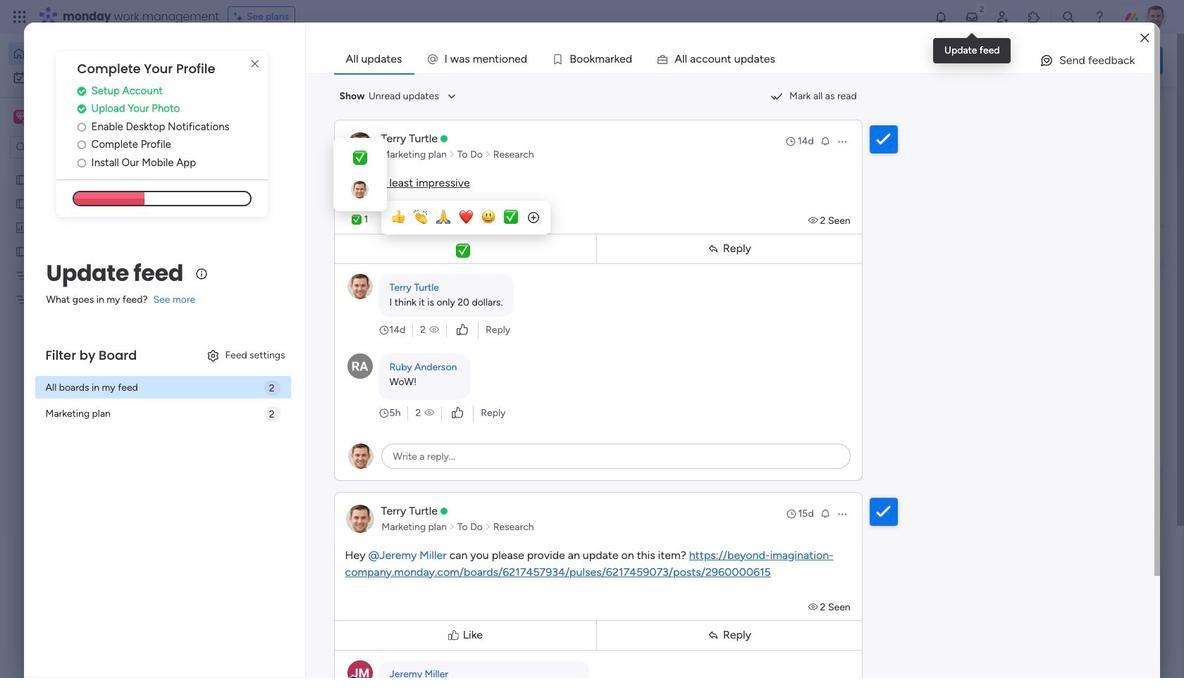 Task type: vqa. For each thing, say whether or not it's contained in the screenshot.
the right Add to favorites icon
no



Task type: locate. For each thing, give the bounding box(es) containing it.
option
[[8, 42, 171, 65], [8, 66, 171, 89], [0, 167, 180, 170]]

1 circle o image from the top
[[77, 140, 86, 150]]

v2 seen image
[[808, 215, 820, 227], [429, 323, 439, 337]]

slider arrow image
[[449, 148, 455, 162], [485, 148, 491, 162], [485, 521, 491, 535]]

0 vertical spatial check circle image
[[77, 86, 86, 96]]

0 vertical spatial v2 like image
[[457, 323, 468, 338]]

component image
[[466, 280, 479, 292]]

help center element
[[952, 582, 1163, 638]]

0 horizontal spatial v2 seen image
[[425, 406, 434, 421]]

v2 like image
[[457, 323, 468, 338], [452, 406, 463, 421]]

0 horizontal spatial v2 seen image
[[429, 323, 439, 337]]

2 element
[[360, 531, 377, 548]]

tab list
[[334, 45, 1155, 73]]

1 vertical spatial circle o image
[[77, 158, 86, 168]]

workspace selection element
[[13, 109, 118, 127]]

1 horizontal spatial dapulse x slim image
[[1142, 102, 1159, 119]]

0 vertical spatial add to favorites image
[[649, 258, 663, 272]]

2 public board image from the top
[[15, 245, 28, 258]]

1 horizontal spatial public dashboard image
[[697, 257, 712, 273]]

1 vertical spatial v2 seen image
[[429, 323, 439, 337]]

v2 user feedback image
[[963, 52, 974, 68]]

check circle image
[[77, 86, 86, 96], [77, 104, 86, 114]]

give feedback image
[[1040, 54, 1054, 68]]

circle o image
[[77, 140, 86, 150], [77, 158, 86, 168]]

1 vertical spatial v2 seen image
[[808, 602, 820, 614]]

circle o image down circle o icon
[[77, 140, 86, 150]]

0 vertical spatial v2 seen image
[[808, 215, 820, 227]]

0 vertical spatial public board image
[[15, 173, 28, 186]]

1 horizontal spatial v2 seen image
[[808, 602, 820, 614]]

1 horizontal spatial v2 seen image
[[808, 215, 820, 227]]

list box
[[0, 165, 180, 502]]

see plans image
[[234, 9, 247, 25]]

0 vertical spatial public dashboard image
[[15, 221, 28, 234]]

0 horizontal spatial dapulse x slim image
[[246, 56, 263, 73]]

check circle image up workspace selection element
[[77, 86, 86, 96]]

public board image
[[15, 173, 28, 186], [15, 245, 28, 258]]

close image
[[1141, 33, 1150, 43]]

1 workspace image from the left
[[13, 109, 27, 125]]

1 horizontal spatial public board image
[[466, 257, 482, 273]]

terry turtle image
[[1145, 6, 1168, 28]]

workspace image
[[13, 109, 27, 125], [16, 109, 25, 125]]

circle o image down search in workspace field
[[77, 158, 86, 168]]

tab
[[334, 45, 414, 73]]

1 vertical spatial public board image
[[15, 245, 28, 258]]

1 vertical spatial add to favorites image
[[418, 430, 432, 445]]

search everything image
[[1062, 10, 1076, 24]]

0 vertical spatial public board image
[[15, 197, 28, 210]]

1 vertical spatial public board image
[[466, 257, 482, 273]]

monday marketplace image
[[1027, 10, 1041, 24]]

public dashboard image
[[15, 221, 28, 234], [697, 257, 712, 273]]

check circle image up circle o icon
[[77, 104, 86, 114]]

1 vertical spatial public dashboard image
[[697, 257, 712, 273]]

Search in workspace field
[[30, 139, 118, 155]]

0 vertical spatial circle o image
[[77, 140, 86, 150]]

1 vertical spatial check circle image
[[77, 104, 86, 114]]

public board image
[[15, 197, 28, 210], [466, 257, 482, 273]]

add to favorites image
[[649, 258, 663, 272], [418, 430, 432, 445]]

1 vertical spatial dapulse x slim image
[[1142, 102, 1159, 119]]

v2 seen image
[[425, 406, 434, 421], [808, 602, 820, 614]]

dapulse x slim image
[[246, 56, 263, 73], [1142, 102, 1159, 119]]



Task type: describe. For each thing, give the bounding box(es) containing it.
invite members image
[[996, 10, 1010, 24]]

2 vertical spatial option
[[0, 167, 180, 170]]

1 vertical spatial v2 like image
[[452, 406, 463, 421]]

select product image
[[13, 10, 27, 24]]

getting started element
[[952, 514, 1163, 570]]

0 vertical spatial v2 seen image
[[425, 406, 434, 421]]

0 vertical spatial dapulse x slim image
[[246, 56, 263, 73]]

1 check circle image from the top
[[77, 86, 86, 96]]

2 circle o image from the top
[[77, 158, 86, 168]]

0 horizontal spatial add to favorites image
[[418, 430, 432, 445]]

v2 bolt switch image
[[1073, 53, 1081, 68]]

0 vertical spatial option
[[8, 42, 171, 65]]

contact sales element
[[952, 649, 1163, 679]]

1 horizontal spatial add to favorites image
[[649, 258, 663, 272]]

reminder image
[[820, 135, 831, 146]]

remove from favorites image
[[418, 258, 432, 272]]

close recently visited image
[[218, 115, 235, 132]]

0 horizontal spatial public dashboard image
[[15, 221, 28, 234]]

2 workspace image from the left
[[16, 109, 25, 125]]

options image
[[837, 136, 848, 147]]

circle o image
[[77, 122, 86, 132]]

help image
[[1093, 10, 1107, 24]]

quick search results list box
[[218, 132, 918, 491]]

1 vertical spatial option
[[8, 66, 171, 89]]

0 horizontal spatial public board image
[[15, 197, 28, 210]]

notifications image
[[934, 10, 948, 24]]

1 public board image from the top
[[15, 173, 28, 186]]

2 image
[[976, 1, 988, 17]]

2 check circle image from the top
[[77, 104, 86, 114]]

update feed image
[[965, 10, 979, 24]]

slider arrow image
[[449, 521, 455, 535]]



